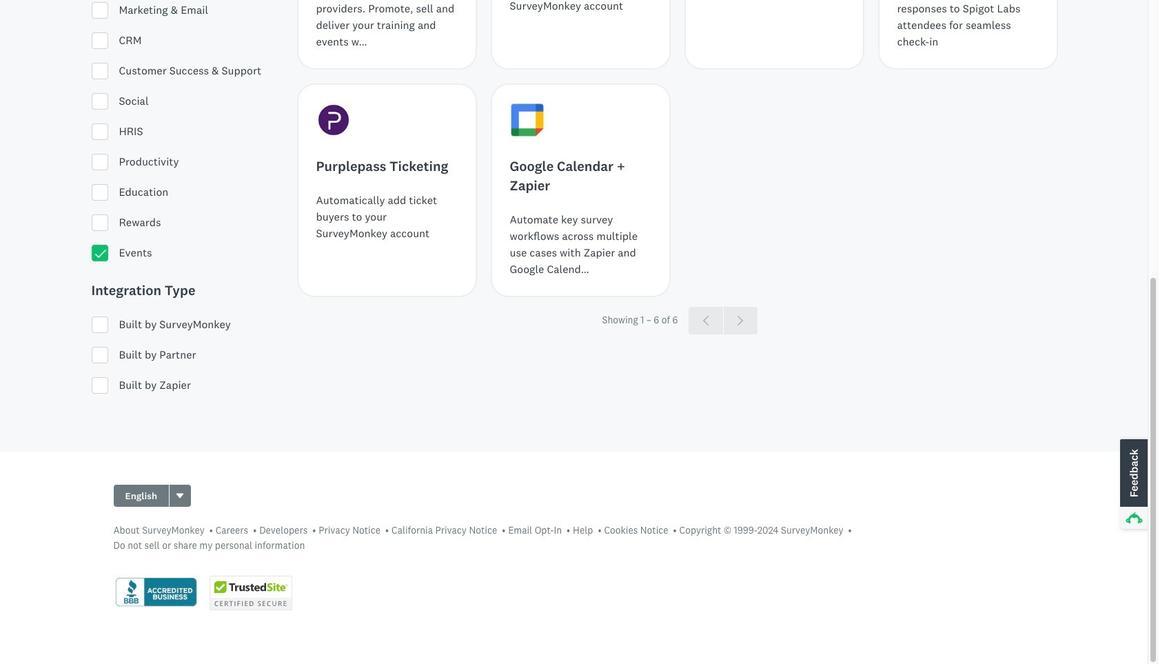 Task type: vqa. For each thing, say whether or not it's contained in the screenshot.
SurveyMonkey Logo
no



Task type: describe. For each thing, give the bounding box(es) containing it.
pagination element
[[298, 307, 1057, 335]]

click to verify bbb accreditation and to see a bbb report. image
[[113, 577, 198, 609]]

purplepass ticketing image
[[316, 103, 351, 137]]

0 horizontal spatial group
[[113, 485, 191, 507]]

trustedsite helps keep you safe from identity theft, credit card fraud, spyware, spam, viruses and online scams image
[[209, 576, 292, 610]]



Task type: locate. For each thing, give the bounding box(es) containing it.
0 vertical spatial group
[[689, 307, 758, 335]]

group
[[689, 307, 758, 335], [113, 485, 191, 507]]

1 vertical spatial group
[[113, 485, 191, 507]]

1 horizontal spatial group
[[689, 307, 758, 335]]

language dropdown image
[[175, 491, 185, 501], [177, 493, 184, 498]]

google calendar + zapier image
[[510, 103, 545, 137]]



